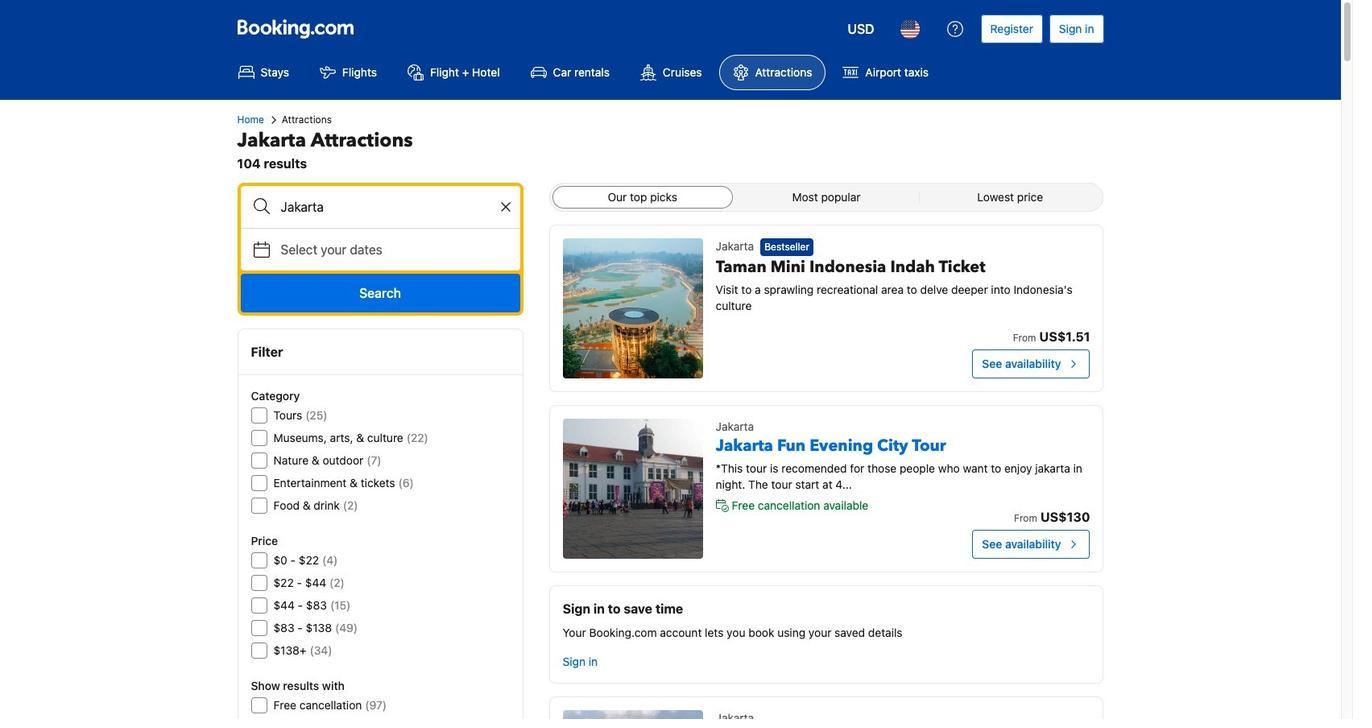Task type: locate. For each thing, give the bounding box(es) containing it.
jakarta fun evening city tour image
[[563, 419, 703, 559]]

taman mini indonesia indah ticket image
[[563, 239, 703, 379]]



Task type: describe. For each thing, give the bounding box(es) containing it.
jakarta half-day highlights tour image
[[563, 711, 703, 720]]

booking.com image
[[237, 19, 353, 39]]

Where are you going? search field
[[241, 186, 520, 228]]



Task type: vqa. For each thing, say whether or not it's contained in the screenshot.
Jakarta Fun Evening City Tour image
yes



